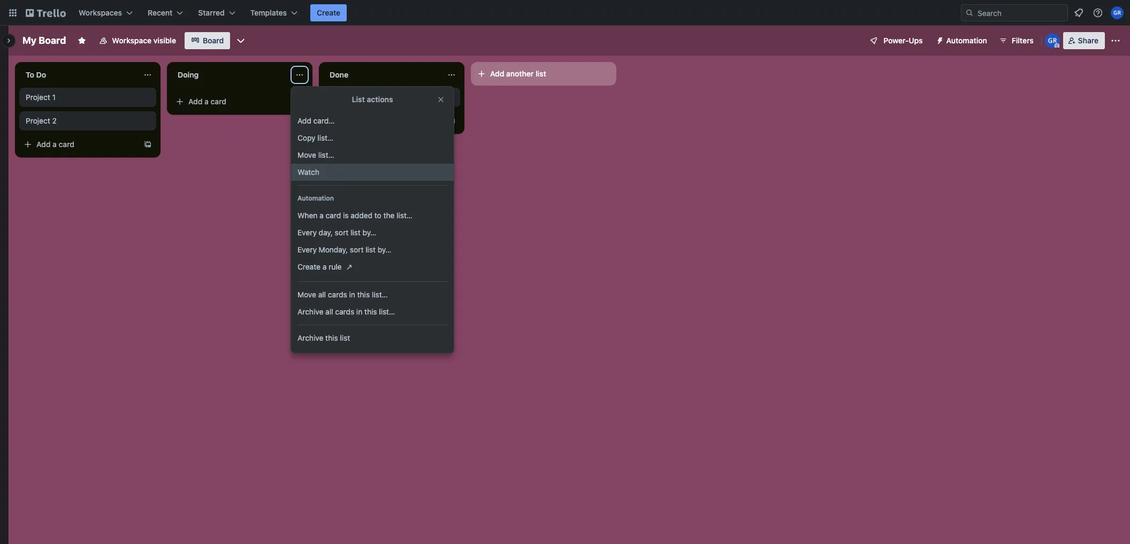 Task type: describe. For each thing, give the bounding box(es) containing it.
added
[[351, 211, 373, 220]]

project for project 2
[[26, 116, 50, 125]]

a right when
[[320, 211, 324, 220]]

a inside "link"
[[323, 262, 327, 271]]

search image
[[966, 9, 975, 17]]

doing
[[178, 70, 199, 79]]

share
[[1079, 36, 1099, 45]]

every for every day, sort list by…
[[298, 228, 317, 237]]

list actions
[[352, 95, 393, 104]]

add card…
[[298, 116, 335, 125]]

monday,
[[319, 245, 348, 254]]

workspaces
[[79, 8, 122, 17]]

list… down the move all cards in this list… link at bottom left
[[379, 307, 395, 316]]

when a card is added to the list… link
[[291, 207, 454, 224]]

filters
[[1012, 36, 1034, 45]]

project for project 1
[[26, 93, 50, 102]]

every for every monday, sort list by…
[[298, 245, 317, 254]]

add down project 2
[[36, 140, 51, 149]]

Board name text field
[[17, 32, 71, 49]]

day,
[[319, 228, 333, 237]]

0 horizontal spatial greg robinson (gregrobinson96) image
[[1046, 33, 1061, 48]]

card up copy list… link
[[363, 116, 379, 125]]

automation button
[[932, 32, 994, 49]]

list… down copy list…
[[318, 150, 334, 160]]

archive for archive all cards in this list…
[[298, 307, 324, 316]]

in for move all cards in this list…
[[349, 290, 355, 299]]

automation inside button
[[947, 36, 988, 45]]

create from template… image
[[144, 140, 152, 149]]

card down doing text field
[[211, 97, 227, 106]]

create button
[[311, 4, 347, 21]]

1 horizontal spatial board
[[203, 36, 224, 45]]

copy list…
[[298, 133, 334, 142]]

every day, sort list by…
[[298, 228, 377, 237]]

add a card for done
[[341, 116, 379, 125]]

list inside "button"
[[536, 69, 547, 78]]

every monday, sort list by…
[[298, 245, 392, 254]]

do
[[36, 70, 46, 79]]

list down when a card is added to the list… on the top left
[[351, 228, 361, 237]]

open information menu image
[[1093, 7, 1104, 18]]

archive all cards in this list…
[[298, 307, 395, 316]]

primary element
[[0, 0, 1131, 26]]

add down doing
[[188, 97, 203, 106]]

move all cards in this list…
[[298, 290, 388, 299]]

list down archive all cards in this list…
[[340, 334, 350, 343]]

cards for move
[[328, 290, 347, 299]]

project 2
[[26, 116, 57, 125]]

card down "project 2" link
[[59, 140, 74, 149]]

another
[[507, 69, 534, 78]]

watch link
[[291, 164, 454, 181]]

workspace
[[112, 36, 152, 45]]

star or unstar board image
[[78, 36, 86, 45]]

archive for archive this list
[[298, 334, 324, 343]]

create for create a rule
[[298, 262, 321, 271]]

customize views image
[[236, 35, 246, 46]]

workspaces button
[[72, 4, 139, 21]]

when a card is added to the list…
[[298, 211, 413, 220]]

add up 'copy'
[[298, 116, 312, 125]]

Done text field
[[323, 66, 441, 84]]

0 notifications image
[[1073, 6, 1086, 19]]

move list…
[[298, 150, 334, 160]]

is
[[343, 211, 349, 220]]

to
[[26, 70, 34, 79]]

this for move all cards in this list…
[[358, 290, 370, 299]]

To Do text field
[[19, 66, 137, 84]]

this for archive all cards in this list…
[[365, 307, 377, 316]]

card left is
[[326, 211, 341, 220]]

every day, sort list by… link
[[291, 224, 454, 242]]

actions
[[367, 95, 393, 104]]

recent button
[[141, 4, 190, 21]]

a for add a card "button" related to done
[[357, 116, 361, 125]]

add another list button
[[471, 62, 617, 86]]

add card… link
[[291, 112, 454, 130]]

project 1 link
[[26, 92, 150, 103]]

by… for every monday, sort list by…
[[378, 245, 392, 254]]

sort for monday,
[[350, 245, 364, 254]]

add a card button for done
[[323, 112, 443, 130]]

project 2 link
[[26, 116, 150, 126]]



Task type: locate. For each thing, give the bounding box(es) containing it.
my
[[22, 35, 36, 46]]

sort for day,
[[335, 228, 349, 237]]

in for archive all cards in this list…
[[357, 307, 363, 316]]

1 horizontal spatial sort
[[350, 245, 364, 254]]

list… right the
[[397, 211, 413, 220]]

automation
[[947, 36, 988, 45], [298, 194, 334, 202]]

0 horizontal spatial sort
[[335, 228, 349, 237]]

show menu image
[[1111, 35, 1122, 46]]

add a card down list
[[341, 116, 379, 125]]

add a card for to do
[[36, 140, 74, 149]]

add a card button down actions
[[323, 112, 443, 130]]

my board
[[22, 35, 66, 46]]

1 vertical spatial cards
[[335, 307, 355, 316]]

rule
[[329, 262, 342, 271]]

0 vertical spatial move
[[298, 150, 316, 160]]

board
[[39, 35, 66, 46], [203, 36, 224, 45]]

1 project from the top
[[26, 93, 50, 102]]

every monday, sort list by… link
[[291, 242, 454, 259]]

power-ups button
[[863, 32, 930, 49]]

the
[[384, 211, 395, 220]]

board inside text box
[[39, 35, 66, 46]]

add a card down 2
[[36, 140, 74, 149]]

sort down every day, sort list by… link
[[350, 245, 364, 254]]

0 vertical spatial by…
[[363, 228, 377, 237]]

filters button
[[996, 32, 1038, 49]]

1
[[52, 93, 56, 102]]

1 vertical spatial add a card button
[[323, 112, 443, 130]]

0 vertical spatial add a card button
[[171, 93, 291, 110]]

recent
[[148, 8, 173, 17]]

move all cards in this list… link
[[291, 286, 454, 304]]

templates button
[[244, 4, 304, 21]]

add a card button for to do
[[19, 136, 139, 153]]

share button
[[1064, 32, 1106, 49]]

back to home image
[[26, 4, 66, 21]]

0 vertical spatial add a card
[[188, 97, 227, 106]]

templates
[[250, 8, 287, 17]]

2 horizontal spatial add a card
[[341, 116, 379, 125]]

2 vertical spatial add a card button
[[19, 136, 139, 153]]

list down every day, sort list by… link
[[366, 245, 376, 254]]

power-
[[884, 36, 909, 45]]

create a rule link
[[291, 259, 454, 277]]

greg robinson (gregrobinson96) image right open information menu 'icon'
[[1112, 6, 1125, 19]]

switch to… image
[[7, 7, 18, 18]]

archive
[[298, 307, 324, 316], [298, 334, 324, 343]]

create inside "link"
[[298, 262, 321, 271]]

a down list
[[357, 116, 361, 125]]

a
[[205, 97, 209, 106], [357, 116, 361, 125], [53, 140, 57, 149], [320, 211, 324, 220], [323, 262, 327, 271]]

by…
[[363, 228, 377, 237], [378, 245, 392, 254]]

project inside "project 2" link
[[26, 116, 50, 125]]

move for move all cards in this list…
[[298, 290, 316, 299]]

cards up archive all cards in this list…
[[328, 290, 347, 299]]

cards down "move all cards in this list…"
[[335, 307, 355, 316]]

0 vertical spatial in
[[349, 290, 355, 299]]

Doing text field
[[171, 66, 289, 84]]

move list… link
[[291, 147, 454, 164]]

1 horizontal spatial greg robinson (gregrobinson96) image
[[1112, 6, 1125, 19]]

2 vertical spatial this
[[326, 334, 338, 343]]

all for archive
[[326, 307, 333, 316]]

a down 2
[[53, 140, 57, 149]]

1 archive from the top
[[298, 307, 324, 316]]

cards
[[328, 290, 347, 299], [335, 307, 355, 316]]

every up create a rule
[[298, 245, 317, 254]]

a for to do add a card "button"
[[53, 140, 57, 149]]

1 vertical spatial in
[[357, 307, 363, 316]]

project
[[26, 93, 50, 102], [26, 116, 50, 125]]

move
[[298, 150, 316, 160], [298, 290, 316, 299]]

Search field
[[975, 5, 1068, 21]]

in
[[349, 290, 355, 299], [357, 307, 363, 316]]

list…
[[318, 133, 334, 142], [318, 150, 334, 160], [397, 211, 413, 220], [372, 290, 388, 299], [379, 307, 395, 316]]

to
[[375, 211, 382, 220]]

2
[[52, 116, 57, 125]]

move down 'copy'
[[298, 150, 316, 160]]

list right another
[[536, 69, 547, 78]]

all
[[318, 290, 326, 299], [326, 307, 333, 316]]

sort right day,
[[335, 228, 349, 237]]

add another list
[[491, 69, 547, 78]]

a down doing text field
[[205, 97, 209, 106]]

list
[[536, 69, 547, 78], [351, 228, 361, 237], [366, 245, 376, 254], [340, 334, 350, 343]]

copy
[[298, 133, 316, 142]]

this member is an admin of this board. image
[[1055, 43, 1060, 48]]

1 vertical spatial project
[[26, 116, 50, 125]]

create from template… image
[[448, 117, 456, 125]]

copy list… link
[[291, 130, 454, 147]]

0 vertical spatial all
[[318, 290, 326, 299]]

archive up archive this list
[[298, 307, 324, 316]]

archive all cards in this list… link
[[291, 304, 454, 321]]

a left rule
[[323, 262, 327, 271]]

0 vertical spatial create
[[317, 8, 341, 17]]

0 horizontal spatial by…
[[363, 228, 377, 237]]

create a rule
[[298, 262, 342, 271]]

add left another
[[491, 69, 505, 78]]

0 vertical spatial archive
[[298, 307, 324, 316]]

move for move list…
[[298, 150, 316, 160]]

create
[[317, 8, 341, 17], [298, 262, 321, 271]]

all down create a rule
[[318, 290, 326, 299]]

0 vertical spatial project
[[26, 93, 50, 102]]

2 archive from the top
[[298, 334, 324, 343]]

power-ups
[[884, 36, 923, 45]]

1 vertical spatial sort
[[350, 245, 364, 254]]

1 vertical spatial all
[[326, 307, 333, 316]]

this up archive all cards in this list… link
[[358, 290, 370, 299]]

automation up when
[[298, 194, 334, 202]]

1 vertical spatial archive
[[298, 334, 324, 343]]

project 1
[[26, 93, 56, 102]]

move down create a rule
[[298, 290, 316, 299]]

add a card down doing
[[188, 97, 227, 106]]

list
[[352, 95, 365, 104]]

to do
[[26, 70, 46, 79]]

watch
[[298, 168, 320, 177]]

1 horizontal spatial add a card button
[[171, 93, 291, 110]]

1 vertical spatial create
[[298, 262, 321, 271]]

2 project from the top
[[26, 116, 50, 125]]

1 vertical spatial this
[[365, 307, 377, 316]]

1 horizontal spatial automation
[[947, 36, 988, 45]]

archive this list link
[[291, 330, 454, 347]]

this down the move all cards in this list… link at bottom left
[[365, 307, 377, 316]]

greg robinson (gregrobinson96) image
[[1112, 6, 1125, 19], [1046, 33, 1061, 48]]

board left customize views icon
[[203, 36, 224, 45]]

create for create
[[317, 8, 341, 17]]

automation down search image
[[947, 36, 988, 45]]

board right my
[[39, 35, 66, 46]]

1 horizontal spatial add a card
[[188, 97, 227, 106]]

add a card button
[[171, 93, 291, 110], [323, 112, 443, 130], [19, 136, 139, 153]]

0 vertical spatial cards
[[328, 290, 347, 299]]

2 horizontal spatial add a card button
[[323, 112, 443, 130]]

every down when
[[298, 228, 317, 237]]

1 horizontal spatial in
[[357, 307, 363, 316]]

a for add a card "button" to the middle
[[205, 97, 209, 106]]

when
[[298, 211, 318, 220]]

add
[[491, 69, 505, 78], [188, 97, 203, 106], [298, 116, 312, 125], [341, 116, 355, 125], [36, 140, 51, 149]]

list… up archive all cards in this list… link
[[372, 290, 388, 299]]

1 vertical spatial by…
[[378, 245, 392, 254]]

sm image
[[932, 32, 947, 47]]

done
[[330, 70, 349, 79]]

0 horizontal spatial in
[[349, 290, 355, 299]]

2 every from the top
[[298, 245, 317, 254]]

0 vertical spatial this
[[358, 290, 370, 299]]

by… down every day, sort list by… link
[[378, 245, 392, 254]]

0 vertical spatial every
[[298, 228, 317, 237]]

0 vertical spatial sort
[[335, 228, 349, 237]]

card…
[[314, 116, 335, 125]]

in down the move all cards in this list… link at bottom left
[[357, 307, 363, 316]]

visible
[[154, 36, 176, 45]]

project left 2
[[26, 116, 50, 125]]

this down archive all cards in this list…
[[326, 334, 338, 343]]

workspace visible
[[112, 36, 176, 45]]

card
[[211, 97, 227, 106], [363, 116, 379, 125], [59, 140, 74, 149], [326, 211, 341, 220]]

all for move
[[318, 290, 326, 299]]

1 vertical spatial move
[[298, 290, 316, 299]]

1 move from the top
[[298, 150, 316, 160]]

add inside "button"
[[491, 69, 505, 78]]

sort
[[335, 228, 349, 237], [350, 245, 364, 254]]

workspace visible button
[[93, 32, 183, 49]]

ups
[[909, 36, 923, 45]]

1 vertical spatial every
[[298, 245, 317, 254]]

starred button
[[192, 4, 242, 21]]

every
[[298, 228, 317, 237], [298, 245, 317, 254]]

0 horizontal spatial board
[[39, 35, 66, 46]]

0 horizontal spatial add a card
[[36, 140, 74, 149]]

2 vertical spatial add a card
[[36, 140, 74, 149]]

starred
[[198, 8, 225, 17]]

all down "move all cards in this list…"
[[326, 307, 333, 316]]

add right card…
[[341, 116, 355, 125]]

by… for every day, sort list by…
[[363, 228, 377, 237]]

1 vertical spatial add a card
[[341, 116, 379, 125]]

project inside project 1 link
[[26, 93, 50, 102]]

1 every from the top
[[298, 228, 317, 237]]

cards for archive
[[335, 307, 355, 316]]

archive this list
[[298, 334, 350, 343]]

project left 1
[[26, 93, 50, 102]]

add a card button down "project 2" link
[[19, 136, 139, 153]]

archive down archive all cards in this list…
[[298, 334, 324, 343]]

board link
[[185, 32, 230, 49]]

in up archive all cards in this list…
[[349, 290, 355, 299]]

1 vertical spatial automation
[[298, 194, 334, 202]]

0 vertical spatial greg robinson (gregrobinson96) image
[[1112, 6, 1125, 19]]

2 move from the top
[[298, 290, 316, 299]]

create inside button
[[317, 8, 341, 17]]

add a card
[[188, 97, 227, 106], [341, 116, 379, 125], [36, 140, 74, 149]]

this
[[358, 290, 370, 299], [365, 307, 377, 316], [326, 334, 338, 343]]

list… down card…
[[318, 133, 334, 142]]

0 horizontal spatial add a card button
[[19, 136, 139, 153]]

0 vertical spatial automation
[[947, 36, 988, 45]]

greg robinson (gregrobinson96) image right filters
[[1046, 33, 1061, 48]]

add a card button down doing text field
[[171, 93, 291, 110]]

1 horizontal spatial by…
[[378, 245, 392, 254]]

by… down 'when a card is added to the list…' link
[[363, 228, 377, 237]]

0 horizontal spatial automation
[[298, 194, 334, 202]]

1 vertical spatial greg robinson (gregrobinson96) image
[[1046, 33, 1061, 48]]



Task type: vqa. For each thing, say whether or not it's contained in the screenshot.
Recent
yes



